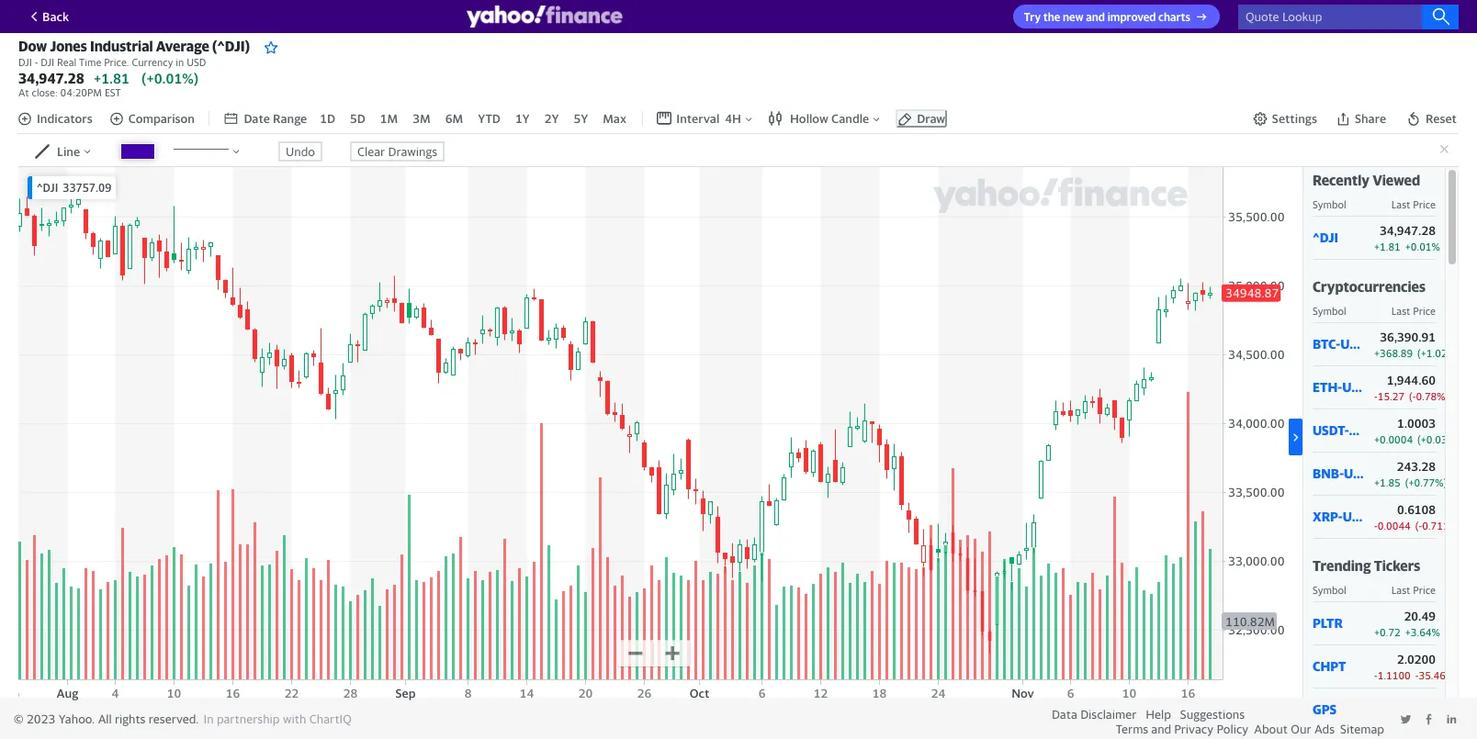 Task type: describe. For each thing, give the bounding box(es) containing it.
34,947.28 for 34,947.28 +1.81 +0.01%
[[1380, 223, 1437, 238]]

settings button
[[1253, 111, 1318, 126]]

recently viewed
[[1313, 172, 1421, 188]]

reset
[[1426, 111, 1458, 126]]

1,944.60 -15.27 (-0.78%)
[[1375, 373, 1450, 402]]

date range
[[244, 111, 307, 126]]

+3.64%
[[1406, 627, 1441, 638]]

clear
[[357, 144, 385, 159]]

gps link
[[1313, 702, 1366, 718]]

time
[[79, 56, 101, 68]]

+1.81 for 34,947.28 +1.81
[[94, 70, 129, 86]]

04:20pm
[[60, 86, 102, 98]]

show more image
[[1289, 431, 1303, 445]]

- down "dow"
[[35, 56, 38, 68]]

34,947.28 +1.81
[[18, 70, 129, 86]]

real
[[57, 56, 76, 68]]

xrp-
[[1313, 509, 1343, 525]]

price for recently viewed
[[1414, 198, 1437, 210]]

17.85
[[1405, 695, 1437, 710]]

search image
[[1433, 7, 1451, 26]]

(+1.02%)
[[1418, 347, 1460, 359]]

settings
[[1273, 111, 1318, 126]]

in
[[176, 56, 184, 68]]

6m
[[445, 111, 463, 126]]

- for eth-usd
[[1375, 390, 1378, 402]]

help
[[1146, 708, 1172, 722]]

share button
[[1334, 109, 1389, 128]]

rights
[[115, 712, 146, 727]]

privacy policy link
[[1175, 722, 1249, 737]]

indicators button
[[17, 111, 93, 126]]

5y button
[[572, 109, 590, 128]]

+368.89
[[1375, 347, 1414, 359]]

1y button
[[514, 109, 532, 128]]

0.0044
[[1378, 520, 1411, 532]]

our
[[1292, 722, 1312, 737]]

tickers
[[1375, 558, 1421, 574]]

last for recently viewed
[[1392, 198, 1411, 210]]

data
[[1052, 708, 1078, 722]]

suggestions
[[1181, 708, 1246, 722]]

follow on facebook image
[[1424, 714, 1436, 726]]

and inside data disclaimer help suggestions terms and privacy policy about our ads sitemap
[[1152, 722, 1172, 737]]

pltr
[[1313, 616, 1343, 632]]

interval
[[677, 111, 720, 126]]

and inside button
[[1087, 10, 1106, 24]]

20.49 +0.72 +3.64%
[[1375, 609, 1441, 638]]

draw button
[[896, 109, 948, 128]]

btc-usd link
[[1313, 337, 1366, 352]]

candle
[[832, 111, 870, 126]]

chpt link
[[1313, 659, 1366, 675]]

1.0003 +0.0004 (+0.0358%)
[[1375, 416, 1472, 445]]

0.7114%)
[[1423, 520, 1468, 532]]

usd for btc-
[[1341, 337, 1366, 352]]

1.1100
[[1378, 670, 1411, 682]]

suggestions link
[[1181, 708, 1246, 722]]

btc-usd
[[1313, 337, 1366, 352]]

average
[[156, 38, 209, 54]]

15.27
[[1378, 390, 1405, 402]]

35.46%
[[1419, 670, 1455, 682]]

about
[[1255, 722, 1289, 737]]

36,390.91
[[1381, 330, 1437, 344]]

price for cryptocurrencies
[[1414, 305, 1437, 317]]

2y
[[545, 111, 559, 126]]

2023
[[27, 712, 56, 727]]

reserved.
[[149, 712, 199, 727]]

right column element
[[1303, 167, 1472, 740]]

2.0200 -1.1100 -35.46%
[[1375, 652, 1455, 682]]

hollow candle
[[790, 111, 870, 126]]

36,390.91 +368.89 (+1.02%)
[[1375, 330, 1460, 359]]

max
[[603, 111, 627, 126]]

dow jones industrial average (^dji)
[[18, 38, 250, 54]]

last price for cryptocurrencies
[[1392, 305, 1437, 317]]

(+0.01%)
[[142, 70, 199, 86]]

est
[[105, 86, 121, 98]]

last price for trending tickers
[[1392, 584, 1437, 596]]

sitemap link
[[1341, 722, 1385, 737]]

sitemap
[[1341, 722, 1385, 737]]

usd for usdt-
[[1350, 423, 1375, 439]]

1y
[[516, 111, 530, 126]]

(- for xrp-usd
[[1416, 520, 1423, 532]]

0.78%)
[[1417, 390, 1450, 402]]

243.28 +1.85 (+0.77%)
[[1375, 459, 1448, 489]]

bnb-usd
[[1313, 466, 1370, 482]]

+0.0004
[[1375, 434, 1414, 445]]

line button
[[35, 144, 93, 159]]

(+0.77%)
[[1406, 477, 1448, 489]]

viewed
[[1373, 172, 1421, 188]]

try the new and improved charts button
[[1014, 4, 1221, 29]]

trending tickers
[[1313, 558, 1421, 574]]

1m
[[380, 111, 398, 126]]

1d
[[320, 111, 335, 126]]

- for chpt
[[1375, 670, 1378, 682]]

+4.18
[[1375, 713, 1401, 725]]



Task type: vqa. For each thing, say whether or not it's contained in the screenshot.


Task type: locate. For each thing, give the bounding box(es) containing it.
0 vertical spatial 34,947.28
[[18, 70, 84, 86]]

back button
[[18, 5, 76, 28]]

^dji inside right column element
[[1313, 230, 1339, 246]]

last down tickers
[[1392, 584, 1411, 596]]

3 last from the top
[[1392, 584, 1411, 596]]

pltr link
[[1313, 616, 1366, 632]]

undo
[[286, 144, 315, 159]]

0 vertical spatial last
[[1392, 198, 1411, 210]]

eth-
[[1313, 380, 1343, 395]]

usdt-
[[1313, 423, 1350, 439]]

xrp-usd
[[1313, 509, 1369, 525]]

hollow candle button
[[768, 111, 882, 126]]

chartiq
[[309, 712, 352, 727]]

recently viewed link
[[1313, 172, 1421, 188]]

symbol up btc-
[[1313, 305, 1347, 317]]

dji down "dow"
[[18, 56, 32, 68]]

2 dji from the left
[[41, 56, 54, 68]]

follow on linkedin image
[[1447, 714, 1459, 726]]

(- inside 1,944.60 -15.27 (-0.78%)
[[1410, 390, 1417, 402]]

usdt-usd link
[[1313, 423, 1375, 439]]

privacy
[[1175, 722, 1214, 737]]

3 last price from the top
[[1392, 584, 1437, 596]]

0 horizontal spatial 34,947.28
[[18, 70, 84, 86]]

- inside 1,944.60 -15.27 (-0.78%)
[[1375, 390, 1378, 402]]

1 vertical spatial (-
[[1416, 520, 1423, 532]]

charts
[[1159, 10, 1191, 24]]

1 price from the top
[[1414, 198, 1437, 210]]

2y button
[[543, 109, 561, 128]]

industrial
[[90, 38, 153, 54]]

1 vertical spatial 34,947.28
[[1380, 223, 1437, 238]]

undo button
[[279, 141, 323, 161]]

1 vertical spatial and
[[1152, 722, 1172, 737]]

last price for recently viewed
[[1392, 198, 1437, 210]]

close:
[[32, 86, 58, 98]]

2 vertical spatial symbol
[[1313, 584, 1347, 596]]

recently
[[1313, 172, 1370, 188]]

last price up 36,390.91
[[1392, 305, 1437, 317]]

6m button
[[444, 109, 465, 128]]

(- down 1,944.60
[[1410, 390, 1417, 402]]

price up 20.49
[[1414, 584, 1437, 596]]

symbol down recently
[[1313, 198, 1347, 210]]

(^dji)
[[212, 38, 250, 54]]

Quote Lookup text field
[[1239, 4, 1460, 29]]

- for xrp-usd
[[1375, 520, 1378, 532]]

34,947.28 inside 34,947.28 +1.81 +0.01%
[[1380, 223, 1437, 238]]

drawings
[[388, 144, 438, 159]]

all
[[98, 712, 112, 727]]

^dji for ^dji 33757.09
[[37, 181, 58, 195]]

max button
[[601, 109, 629, 128]]

+1.81 left +0.01%
[[1375, 241, 1401, 252]]

new
[[1063, 10, 1084, 24]]

partnership
[[217, 712, 280, 727]]

+1.81 down dji - dji real time price. currency in usd
[[94, 70, 129, 86]]

0 horizontal spatial and
[[1087, 10, 1106, 24]]

0 vertical spatial ^dji
[[37, 181, 58, 195]]

data disclaimer help suggestions terms and privacy policy about our ads sitemap
[[1052, 708, 1385, 737]]

1 last price from the top
[[1392, 198, 1437, 210]]

2 last from the top
[[1392, 305, 1411, 317]]

chart toolbar toolbar
[[17, 102, 1460, 134]]

bnb-usd link
[[1313, 466, 1370, 482]]

-
[[35, 56, 38, 68], [1375, 390, 1378, 402], [1375, 520, 1378, 532], [1375, 670, 1378, 682], [1416, 670, 1420, 682]]

34,947.28 for 34,947.28 +1.81
[[18, 70, 84, 86]]

improved
[[1108, 10, 1157, 24]]

34,947.28
[[18, 70, 84, 86], [1380, 223, 1437, 238]]

3m
[[413, 111, 431, 126]]

eth-usd link
[[1313, 380, 1368, 395]]

last price down "viewed"
[[1392, 198, 1437, 210]]

34,947.28 +1.81 +0.01%
[[1375, 223, 1441, 252]]

2 last price from the top
[[1392, 305, 1437, 317]]

last price up 20.49
[[1392, 584, 1437, 596]]

34,947.28 up +0.01%
[[1380, 223, 1437, 238]]

symbol for cryptocurrencies
[[1313, 305, 1347, 317]]

- right xrp-usd link
[[1375, 520, 1378, 532]]

^dji left 33757.09
[[37, 181, 58, 195]]

3m button
[[411, 109, 433, 128]]

1 last from the top
[[1392, 198, 1411, 210]]

and right new
[[1087, 10, 1106, 24]]

hollow
[[790, 111, 829, 126]]

2 price from the top
[[1414, 305, 1437, 317]]

1 vertical spatial +1.81
[[1375, 241, 1401, 252]]

1 vertical spatial ^dji
[[1313, 230, 1339, 246]]

eth-usd
[[1313, 380, 1368, 395]]

(- for eth-usd
[[1410, 390, 1417, 402]]

cryptocurrencies link
[[1313, 278, 1426, 295]]

- right the chpt link
[[1375, 670, 1378, 682]]

comparison
[[128, 111, 195, 126]]

symbol for recently viewed
[[1313, 198, 1347, 210]]

(- inside 0.6108 -0.0044 (-0.7114%)
[[1416, 520, 1423, 532]]

at
[[18, 86, 29, 98]]

price.
[[104, 56, 129, 68]]

usd for xrp-
[[1343, 509, 1369, 525]]

^dji down recently
[[1313, 230, 1339, 246]]

0 horizontal spatial ^dji
[[37, 181, 58, 195]]

1 vertical spatial last
[[1392, 305, 1411, 317]]

+1.85
[[1375, 477, 1401, 489]]

4h
[[725, 111, 742, 126]]

3 symbol from the top
[[1313, 584, 1347, 596]]

the
[[1044, 10, 1061, 24]]

symbol down trending at the bottom right of page
[[1313, 584, 1347, 596]]

(- down 0.6108
[[1416, 520, 1423, 532]]

nav element
[[224, 109, 629, 128]]

usd for eth-
[[1343, 380, 1368, 395]]

3 price from the top
[[1414, 584, 1437, 596]]

policy
[[1217, 722, 1249, 737]]

data disclaimer link
[[1052, 708, 1137, 722]]

1,944.60
[[1388, 373, 1437, 388]]

yahoo.
[[59, 712, 95, 727]]

yahoo finance logo image
[[467, 6, 623, 28]]

2 vertical spatial last price
[[1392, 584, 1437, 596]]

^dji
[[37, 181, 58, 195], [1313, 230, 1339, 246]]

draw
[[917, 111, 946, 126]]

5d button
[[348, 109, 367, 128]]

range
[[273, 111, 307, 126]]

last down "viewed"
[[1392, 198, 1411, 210]]

0 horizontal spatial +1.81
[[94, 70, 129, 86]]

0 vertical spatial (-
[[1410, 390, 1417, 402]]

0 vertical spatial and
[[1087, 10, 1106, 24]]

date range button
[[224, 111, 307, 126]]

+1.81 inside 34,947.28 +1.81 +0.01%
[[1375, 241, 1401, 252]]

1 vertical spatial price
[[1414, 305, 1437, 317]]

5y
[[574, 111, 588, 126]]

price for trending tickers
[[1414, 584, 1437, 596]]

last for trending tickers
[[1392, 584, 1411, 596]]

0 vertical spatial +1.81
[[94, 70, 129, 86]]

price up 36,390.91
[[1414, 305, 1437, 317]]

1 horizontal spatial and
[[1152, 722, 1172, 737]]

trending tickers link
[[1313, 558, 1421, 574]]

- inside 0.6108 -0.0044 (-0.7114%)
[[1375, 520, 1378, 532]]

last for cryptocurrencies
[[1392, 305, 1411, 317]]

usd for bnb-
[[1345, 466, 1370, 482]]

cryptocurrencies
[[1313, 278, 1426, 295]]

2.0200
[[1398, 652, 1437, 667]]

+0.72
[[1375, 627, 1401, 638]]

1 horizontal spatial 34,947.28
[[1380, 223, 1437, 238]]

+0.01%
[[1406, 241, 1441, 252]]

last
[[1392, 198, 1411, 210], [1392, 305, 1411, 317], [1392, 584, 1411, 596]]

follow on twitter image
[[1401, 714, 1413, 726]]

- right eth-usd link
[[1375, 390, 1378, 402]]

(-
[[1410, 390, 1417, 402], [1416, 520, 1423, 532]]

1 dji from the left
[[18, 56, 32, 68]]

indicators
[[37, 111, 93, 126]]

dji left real
[[41, 56, 54, 68]]

ads
[[1315, 722, 1335, 737]]

2 vertical spatial price
[[1414, 584, 1437, 596]]

date
[[244, 111, 270, 126]]

0 horizontal spatial dji
[[18, 56, 32, 68]]

1 vertical spatial symbol
[[1313, 305, 1347, 317]]

(+0.01%) at close:  04:20pm est
[[18, 70, 199, 98]]

1 horizontal spatial ^dji
[[1313, 230, 1339, 246]]

(+0.0358%)
[[1418, 434, 1472, 445]]

and right "terms" link
[[1152, 722, 1172, 737]]

0.6108 -0.0044 (-0.7114%)
[[1375, 502, 1468, 532]]

price down "viewed"
[[1414, 198, 1437, 210]]

clear drawings
[[357, 144, 438, 159]]

trending
[[1313, 558, 1372, 574]]

1 horizontal spatial +1.81
[[1375, 241, 1401, 252]]

0 vertical spatial symbol
[[1313, 198, 1347, 210]]

2 symbol from the top
[[1313, 305, 1347, 317]]

- down the "2.0200"
[[1416, 670, 1420, 682]]

chpt
[[1313, 659, 1347, 675]]

0 vertical spatial price
[[1414, 198, 1437, 210]]

dji - dji real time price. currency in usd
[[18, 56, 206, 68]]

last up 36,390.91
[[1392, 305, 1411, 317]]

1 symbol from the top
[[1313, 198, 1347, 210]]

in
[[204, 712, 214, 727]]

+1.81 for 34,947.28 +1.81 +0.01%
[[1375, 241, 1401, 252]]

symbol for trending tickers
[[1313, 584, 1347, 596]]

disclaimer
[[1081, 708, 1137, 722]]

help link
[[1146, 708, 1172, 722]]

^dji 33757.09
[[37, 181, 112, 195]]

1 horizontal spatial dji
[[41, 56, 54, 68]]

5d
[[350, 111, 366, 126]]

clear drawings button
[[350, 141, 445, 161]]

usdt-usd
[[1313, 423, 1375, 439]]

1 vertical spatial last price
[[1392, 305, 1437, 317]]

2 vertical spatial last
[[1392, 584, 1411, 596]]

^dji for ^dji
[[1313, 230, 1339, 246]]

34,947.28 down real
[[18, 70, 84, 86]]

0 vertical spatial last price
[[1392, 198, 1437, 210]]



